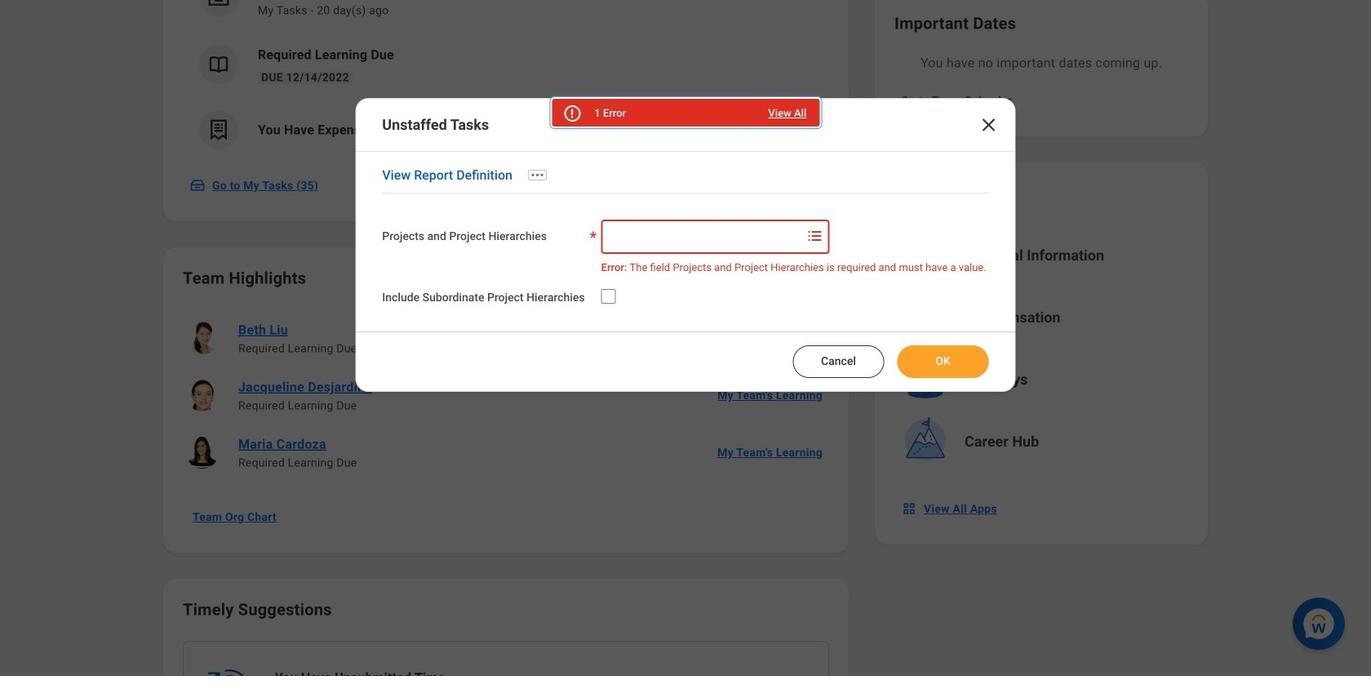 Task type: locate. For each thing, give the bounding box(es) containing it.
0 horizontal spatial inbox image
[[189, 177, 206, 193]]

inbox image
[[207, 0, 231, 10], [189, 177, 206, 193]]

x image
[[980, 115, 999, 135]]

list
[[183, 0, 830, 162], [183, 309, 830, 481]]

1 vertical spatial inbox image
[[189, 177, 206, 193]]

prompts image
[[806, 226, 825, 246]]

dialog
[[355, 98, 1016, 392]]

0 vertical spatial list
[[183, 0, 830, 162]]

0 vertical spatial inbox image
[[207, 0, 231, 10]]

2 list from the top
[[183, 309, 830, 481]]

1 vertical spatial list
[[183, 309, 830, 481]]

nbox image
[[901, 500, 918, 517]]

exclamation image
[[566, 108, 578, 120]]



Task type: vqa. For each thing, say whether or not it's contained in the screenshot.
found).
no



Task type: describe. For each thing, give the bounding box(es) containing it.
dashboard expenses image
[[207, 118, 231, 142]]

1 list from the top
[[183, 0, 830, 162]]

Search field
[[603, 222, 804, 251]]

1 horizontal spatial inbox image
[[207, 0, 231, 10]]

book open image
[[207, 52, 231, 77]]



